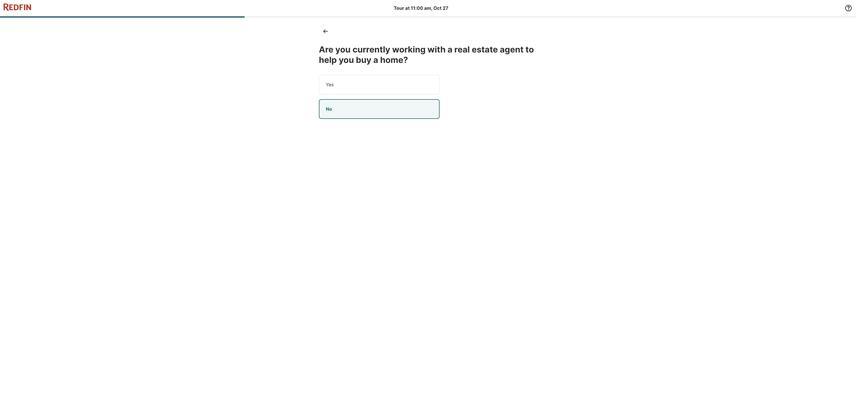Task type: describe. For each thing, give the bounding box(es) containing it.
Yes radio
[[319, 75, 440, 94]]

1 horizontal spatial a
[[448, 44, 453, 55]]

are you currently working with a real estate agent to help you buy a home?
[[319, 44, 534, 65]]

to
[[526, 44, 534, 55]]

with
[[428, 44, 446, 55]]

estate
[[472, 44, 498, 55]]

am,
[[424, 5, 432, 11]]

help
[[319, 55, 337, 65]]

currently
[[353, 44, 390, 55]]

yes
[[326, 82, 334, 88]]

tour at 11:00 am, oct 27
[[394, 5, 448, 11]]

buy
[[356, 55, 372, 65]]

working
[[392, 44, 426, 55]]



Task type: vqa. For each thing, say whether or not it's contained in the screenshot.
Tour at 11:00 am, Oct 27
yes



Task type: locate. For each thing, give the bounding box(es) containing it.
you right are
[[336, 44, 351, 55]]

at
[[405, 5, 410, 11]]

0 vertical spatial you
[[336, 44, 351, 55]]

0 vertical spatial a
[[448, 44, 453, 55]]

progress bar
[[0, 16, 856, 18]]

No radio
[[319, 99, 440, 119]]

oct
[[434, 5, 442, 11]]

a down currently on the top of page
[[373, 55, 378, 65]]

1 vertical spatial you
[[339, 55, 354, 65]]

agent
[[500, 44, 524, 55]]

are
[[319, 44, 334, 55]]

you left buy
[[339, 55, 354, 65]]

option group containing yes
[[319, 75, 464, 119]]

tour
[[394, 5, 404, 11]]

1 vertical spatial a
[[373, 55, 378, 65]]

0 horizontal spatial a
[[373, 55, 378, 65]]

you
[[336, 44, 351, 55], [339, 55, 354, 65]]

no
[[326, 106, 332, 112]]

a left real
[[448, 44, 453, 55]]

a
[[448, 44, 453, 55], [373, 55, 378, 65]]

27
[[443, 5, 448, 11]]

11:00
[[411, 5, 423, 11]]

real
[[455, 44, 470, 55]]

home?
[[380, 55, 408, 65]]

option group
[[319, 75, 464, 119]]



